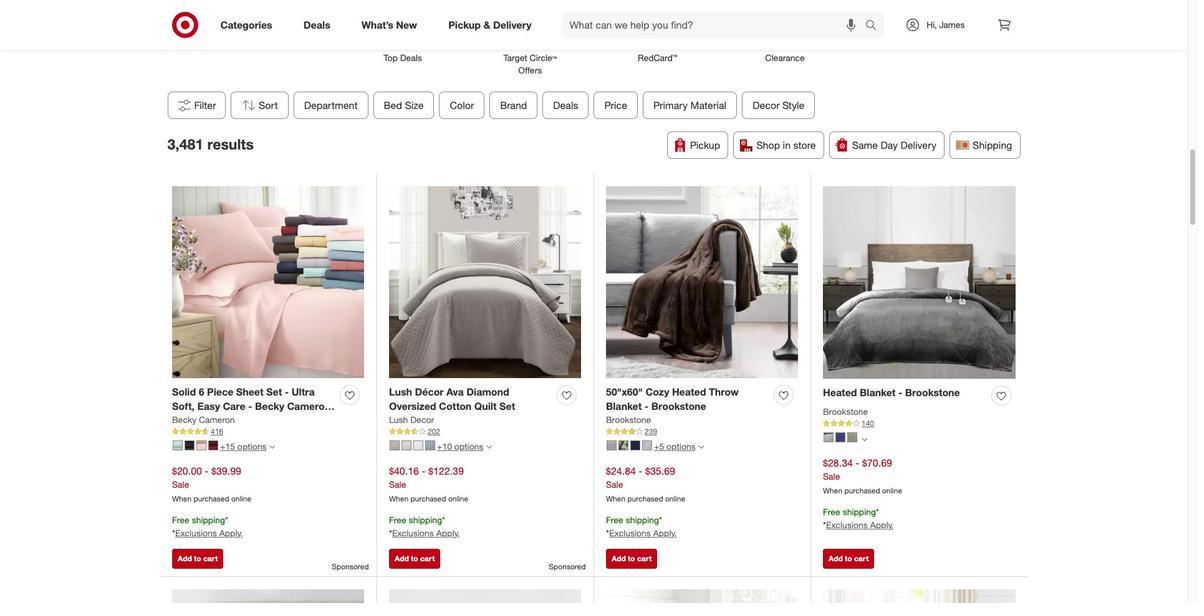 Task type: describe. For each thing, give the bounding box(es) containing it.
brand
[[500, 99, 527, 112]]

cart for $39.99
[[203, 555, 218, 564]]

heated blanket - brookstone link
[[823, 386, 960, 400]]

416
[[211, 427, 223, 437]]

solid 6 piece sheet set - ultra soft, easy care - becky cameron (extra pillow cases!)
[[172, 386, 331, 427]]

202 link
[[389, 427, 581, 438]]

$122.39
[[428, 465, 464, 478]]

heated blanket - brookstone
[[823, 387, 960, 399]]

pickup for pickup & delivery
[[449, 18, 481, 31]]

$24.84
[[606, 465, 636, 478]]

exclusions apply. button down '$28.34 - $70.69 sale when purchased online'
[[826, 519, 894, 532]]

exclusions for 'exclusions apply.' "button" underneath $20.00 - $39.99 sale when purchased online
[[175, 528, 217, 539]]

50"x60"
[[606, 386, 643, 399]]

free for 'exclusions apply.' "button" below $40.16 - $122.39 sale when purchased online
[[389, 515, 406, 526]]

options for $35.69
[[667, 442, 696, 452]]

lush decor
[[389, 415, 434, 425]]

3,481 results
[[167, 135, 254, 153]]

+5
[[654, 442, 664, 452]]

color button
[[439, 92, 485, 119]]

bed
[[384, 99, 402, 112]]

ava
[[447, 386, 464, 399]]

redcard™ link
[[594, 0, 721, 64]]

free shipping * * exclusions apply. for 'exclusions apply.' "button" underneath $20.00 - $39.99 sale when purchased online
[[172, 515, 243, 539]]

add to cart for $40.16
[[395, 555, 435, 564]]

online for $28.34 - $70.69
[[882, 487, 903, 496]]

throw
[[709, 386, 739, 399]]

all colors element
[[862, 436, 868, 443]]

416 link
[[172, 427, 364, 438]]

diamond
[[467, 386, 509, 399]]

$28.34
[[823, 457, 853, 470]]

free for 'exclusions apply.' "button" below $24.84 - $35.69 sale when purchased online
[[606, 515, 624, 526]]

sponsored for $20.00 - $39.99
[[332, 563, 369, 572]]

0 horizontal spatial becky
[[172, 415, 197, 425]]

purchased for $122.39
[[411, 495, 446, 504]]

james
[[940, 19, 965, 30]]

all colors + 5 more colors element
[[698, 444, 704, 451]]

deals for deals link
[[304, 18, 330, 31]]

shipping down $24.84 - $35.69 sale when purchased online
[[626, 515, 659, 526]]

tan image
[[402, 441, 412, 451]]

becky inside 'solid 6 piece sheet set - ultra soft, easy care - becky cameron (extra pillow cases!)'
[[255, 400, 284, 413]]

6
[[199, 386, 204, 399]]

- inside $24.84 - $35.69 sale when purchased online
[[639, 465, 643, 478]]

all colors + 15 more colors image
[[269, 445, 275, 451]]

navy image
[[836, 433, 846, 443]]

offers
[[518, 65, 542, 76]]

decor style
[[753, 99, 805, 112]]

hi,
[[927, 19, 937, 30]]

becky cameron
[[172, 415, 235, 425]]

heated inside the 50"x60" cozy heated throw blanket - brookstone
[[672, 386, 706, 399]]

1 vertical spatial decor
[[411, 415, 434, 425]]

1 horizontal spatial blanket
[[860, 387, 896, 399]]

same day delivery
[[852, 139, 937, 152]]

all colors + 10 more colors element
[[486, 444, 492, 451]]

black image
[[185, 441, 195, 451]]

target
[[504, 53, 527, 63]]

exclusions apply. button down $40.16 - $122.39 sale when purchased online
[[392, 527, 460, 540]]

department button
[[293, 92, 368, 119]]

shop in store button
[[734, 132, 824, 159]]

- down sheet
[[248, 400, 252, 413]]

add to cart for $28.34
[[829, 555, 869, 564]]

primary material
[[653, 99, 726, 112]]

price
[[604, 99, 627, 112]]

&
[[484, 18, 491, 31]]

apply. for 'exclusions apply.' "button" underneath $20.00 - $39.99 sale when purchased online
[[219, 528, 243, 539]]

brookstone link for heated
[[823, 406, 868, 419]]

oatmeal plaid image
[[642, 441, 652, 451]]

50"x60" cozy heated throw blanket - brookstone
[[606, 386, 739, 413]]

categories
[[220, 18, 272, 31]]

material
[[691, 99, 726, 112]]

same day delivery button
[[829, 132, 945, 159]]

lush decor link
[[389, 414, 434, 427]]

+15
[[220, 442, 235, 452]]

exclusions for 'exclusions apply.' "button" under '$28.34 - $70.69 sale when purchased online'
[[826, 520, 868, 531]]

239
[[645, 427, 657, 437]]

white image
[[414, 441, 423, 451]]

$40.16
[[389, 465, 419, 478]]

all colors + 5 more colors image
[[698, 445, 704, 451]]

sale for $40.16 - $122.39
[[389, 480, 406, 490]]

free shipping * * exclusions apply. for 'exclusions apply.' "button" under '$28.34 - $70.69 sale when purchased online'
[[823, 507, 894, 531]]

shipping down $40.16 - $122.39 sale when purchased online
[[409, 515, 442, 526]]

day
[[881, 139, 898, 152]]

gray image for $40.16
[[390, 441, 400, 451]]

hi, james
[[927, 19, 965, 30]]

1 horizontal spatial heated
[[823, 387, 857, 399]]

add for $20.00 - $39.99
[[178, 555, 192, 564]]

set inside 'solid 6 piece sheet set - ultra soft, easy care - becky cameron (extra pillow cases!)'
[[266, 386, 282, 399]]

to for $24.84
[[628, 555, 635, 564]]

exclusions apply. button down $24.84 - $35.69 sale when purchased online
[[609, 527, 677, 540]]

pillow
[[203, 415, 231, 427]]

pickup button
[[667, 132, 729, 159]]

add to cart button for $20.00
[[172, 550, 224, 569]]

when for $40.16
[[389, 495, 409, 504]]

add to cart for $24.84
[[612, 555, 652, 564]]

- up 140 link
[[899, 387, 903, 399]]

price button
[[594, 92, 638, 119]]

add for $28.34 - $70.69
[[829, 555, 843, 564]]

apply. for 'exclusions apply.' "button" below $40.16 - $122.39 sale when purchased online
[[436, 528, 460, 539]]

cart for $35.69
[[637, 555, 652, 564]]

exclusions for 'exclusions apply.' "button" below $24.84 - $35.69 sale when purchased online
[[609, 528, 651, 539]]

sort button
[[231, 92, 288, 119]]

set inside lush décor ava diamond oversized cotton quilt set
[[500, 400, 515, 413]]

cart for $70.69
[[854, 555, 869, 564]]

purchased for $39.99
[[194, 495, 229, 504]]

1 horizontal spatial deals
[[400, 53, 422, 63]]

cameron inside becky cameron link
[[199, 415, 235, 425]]

quilt
[[474, 400, 497, 413]]

202
[[428, 427, 440, 437]]

(extra
[[172, 415, 200, 427]]

to for $28.34
[[845, 555, 852, 564]]

primary
[[653, 99, 688, 112]]

color
[[450, 99, 474, 112]]

add for $40.16 - $122.39
[[395, 555, 409, 564]]

brookstone up 140
[[823, 407, 868, 417]]

add for $24.84 - $35.69
[[612, 555, 626, 564]]

+10
[[437, 442, 452, 452]]

$70.69
[[863, 457, 892, 470]]

brookstone up 239
[[606, 415, 651, 425]]

$28.34 - $70.69 sale when purchased online
[[823, 457, 903, 496]]

circle™
[[530, 53, 557, 63]]

+10 options button
[[384, 437, 497, 457]]

top deals link
[[339, 0, 467, 64]]

ultra
[[292, 386, 315, 399]]

- inside $20.00 - $39.99 sale when purchased online
[[205, 465, 209, 478]]

green plaid image
[[619, 441, 629, 451]]

becky cameron link
[[172, 414, 235, 427]]

search button
[[860, 11, 890, 41]]

exclusions for 'exclusions apply.' "button" below $40.16 - $122.39 sale when purchased online
[[392, 528, 434, 539]]

online for $40.16 - $122.39
[[448, 495, 468, 504]]

+10 options
[[437, 442, 484, 452]]

filter button
[[167, 92, 226, 119]]

140
[[862, 419, 874, 429]]

gray image for $28.34
[[824, 433, 834, 443]]

bed size
[[384, 99, 424, 112]]

piece
[[207, 386, 233, 399]]

shipping
[[973, 139, 1013, 152]]

all colors + 15 more colors element
[[269, 444, 275, 451]]

primary material button
[[643, 92, 737, 119]]



Task type: locate. For each thing, give the bounding box(es) containing it.
apply. for 'exclusions apply.' "button" under '$28.34 - $70.69 sale when purchased online'
[[870, 520, 894, 531]]

0 vertical spatial cameron
[[287, 400, 331, 413]]

50"x60" cozy heated throw blanket - brookstone link
[[606, 386, 769, 414]]

2 lush from the top
[[389, 415, 408, 425]]

online down $70.69
[[882, 487, 903, 496]]

free shipping * * exclusions apply. down '$28.34 - $70.69 sale when purchased online'
[[823, 507, 894, 531]]

3 to from the left
[[628, 555, 635, 564]]

when inside $20.00 - $39.99 sale when purchased online
[[172, 495, 192, 504]]

add to cart button
[[172, 550, 224, 569], [389, 550, 441, 569], [606, 550, 658, 569], [823, 550, 875, 569]]

apply. down '$28.34 - $70.69 sale when purchased online'
[[870, 520, 894, 531]]

pickup for pickup
[[690, 139, 721, 152]]

online down $39.99
[[231, 495, 251, 504]]

sale for $24.84 - $35.69
[[606, 480, 623, 490]]

0 horizontal spatial deals
[[304, 18, 330, 31]]

purchased inside '$28.34 - $70.69 sale when purchased online'
[[845, 487, 880, 496]]

blush image
[[196, 441, 206, 451]]

free down $24.84 - $35.69 sale when purchased online
[[606, 515, 624, 526]]

heated blanket - brookstone image
[[823, 186, 1016, 379], [823, 186, 1016, 379]]

sale inside $20.00 - $39.99 sale when purchased online
[[172, 480, 189, 490]]

what's new link
[[351, 11, 433, 39]]

clearance
[[765, 53, 805, 63]]

$40.16 - $122.39 sale when purchased online
[[389, 465, 468, 504]]

apply. down $20.00 - $39.99 sale when purchased online
[[219, 528, 243, 539]]

aqua image
[[173, 441, 183, 451]]

free down $20.00 - $39.99 sale when purchased online
[[172, 515, 189, 526]]

heated up navy icon
[[823, 387, 857, 399]]

1 vertical spatial blanket
[[606, 400, 642, 413]]

1 horizontal spatial options
[[455, 442, 484, 452]]

exclusions down '$28.34 - $70.69 sale when purchased online'
[[826, 520, 868, 531]]

online inside $20.00 - $39.99 sale when purchased online
[[231, 495, 251, 504]]

purchased for $70.69
[[845, 487, 880, 496]]

pickup inside button
[[690, 139, 721, 152]]

easy
[[197, 400, 220, 413]]

sale down $20.00
[[172, 480, 189, 490]]

brookstone link for 50"x60"
[[606, 414, 651, 427]]

online for $24.84 - $35.69
[[665, 495, 685, 504]]

1 to from the left
[[194, 555, 201, 564]]

purchased inside $20.00 - $39.99 sale when purchased online
[[194, 495, 229, 504]]

add to cart button for $40.16
[[389, 550, 441, 569]]

purchased inside $24.84 - $35.69 sale when purchased online
[[628, 495, 663, 504]]

delivery right day at the top of the page
[[901, 139, 937, 152]]

0 horizontal spatial options
[[238, 442, 267, 452]]

3 options from the left
[[667, 442, 696, 452]]

style
[[782, 99, 805, 112]]

+5 options button
[[601, 437, 710, 457]]

1 horizontal spatial set
[[500, 400, 515, 413]]

3 add to cart from the left
[[612, 555, 652, 564]]

free down '$28.34 - $70.69 sale when purchased online'
[[823, 507, 841, 518]]

purchased
[[845, 487, 880, 496], [194, 495, 229, 504], [411, 495, 446, 504], [628, 495, 663, 504]]

filter
[[194, 99, 216, 112]]

+15 options button
[[167, 437, 280, 457]]

categories link
[[210, 11, 288, 39]]

set
[[266, 386, 282, 399], [500, 400, 515, 413]]

4 add from the left
[[829, 555, 843, 564]]

0 horizontal spatial cameron
[[199, 415, 235, 425]]

top deals
[[384, 53, 422, 63]]

1 vertical spatial cameron
[[199, 415, 235, 425]]

cameron down ultra
[[287, 400, 331, 413]]

apply. down $40.16 - $122.39 sale when purchased online
[[436, 528, 460, 539]]

deals button
[[543, 92, 589, 119]]

options
[[238, 442, 267, 452], [455, 442, 484, 452], [667, 442, 696, 452]]

- down cozy at bottom right
[[645, 400, 649, 413]]

3pc luxe faux fur comforter and sham set - threshold™ image
[[172, 590, 364, 604], [172, 590, 364, 604]]

2 sponsored from the left
[[549, 563, 586, 572]]

1 vertical spatial becky
[[172, 415, 197, 425]]

shop in store
[[757, 139, 816, 152]]

deals left price
[[553, 99, 578, 112]]

2 vertical spatial deals
[[553, 99, 578, 112]]

1 vertical spatial pickup
[[690, 139, 721, 152]]

blanket inside the 50"x60" cozy heated throw blanket - brookstone
[[606, 400, 642, 413]]

- inside $40.16 - $122.39 sale when purchased online
[[422, 465, 426, 478]]

sale inside $40.16 - $122.39 sale when purchased online
[[389, 480, 406, 490]]

lush up the oversized
[[389, 386, 412, 399]]

decor left style
[[753, 99, 780, 112]]

$24.84 - $35.69 sale when purchased online
[[606, 465, 685, 504]]

what's new
[[362, 18, 417, 31]]

sheet
[[236, 386, 264, 399]]

apply. down $24.84 - $35.69 sale when purchased online
[[653, 528, 677, 539]]

options left all colors + 5 more colors element
[[667, 442, 696, 452]]

gray image
[[824, 433, 834, 443], [390, 441, 400, 451]]

deep brown image
[[607, 441, 617, 451]]

3 add from the left
[[612, 555, 626, 564]]

deals link
[[293, 11, 346, 39]]

lush inside lush décor ava diamond oversized cotton quilt set
[[389, 386, 412, 399]]

deals right the top
[[400, 53, 422, 63]]

lush down the oversized
[[389, 415, 408, 425]]

2 cart from the left
[[420, 555, 435, 564]]

sale inside $24.84 - $35.69 sale when purchased online
[[606, 480, 623, 490]]

apply. for 'exclusions apply.' "button" below $24.84 - $35.69 sale when purchased online
[[653, 528, 677, 539]]

exclusions down $40.16 - $122.39 sale when purchased online
[[392, 528, 434, 539]]

0 horizontal spatial gray image
[[390, 441, 400, 451]]

0 vertical spatial pickup
[[449, 18, 481, 31]]

sale for $20.00 - $39.99
[[172, 480, 189, 490]]

sale for $28.34 - $70.69
[[823, 472, 840, 482]]

care
[[223, 400, 246, 413]]

shop
[[757, 139, 780, 152]]

-
[[285, 386, 289, 399], [899, 387, 903, 399], [248, 400, 252, 413], [645, 400, 649, 413], [856, 457, 860, 470], [205, 465, 209, 478], [422, 465, 426, 478], [639, 465, 643, 478]]

0 vertical spatial lush
[[389, 386, 412, 399]]

0 vertical spatial set
[[266, 386, 282, 399]]

0 vertical spatial decor
[[753, 99, 780, 112]]

1 add to cart from the left
[[178, 555, 218, 564]]

3 add to cart button from the left
[[606, 550, 658, 569]]

stripes & dots patterns sheet set - extra soft, easy care - becky cameron image
[[606, 590, 798, 604], [606, 590, 798, 604]]

add to cart button for $24.84
[[606, 550, 658, 569]]

pickup
[[449, 18, 481, 31], [690, 139, 721, 152]]

pickup down material
[[690, 139, 721, 152]]

140 link
[[823, 419, 1016, 430]]

in
[[783, 139, 791, 152]]

- right $20.00
[[205, 465, 209, 478]]

free shipping * * exclusions apply. for 'exclusions apply.' "button" below $40.16 - $122.39 sale when purchased online
[[389, 515, 460, 539]]

deals inside button
[[553, 99, 578, 112]]

shipping down $20.00 - $39.99 sale when purchased online
[[192, 515, 225, 526]]

4 cart from the left
[[854, 555, 869, 564]]

lush décor 3pc hygge geo reversible cotton quilt & sham set image
[[823, 590, 1016, 604], [823, 590, 1016, 604]]

heated right cozy at bottom right
[[672, 386, 706, 399]]

$20.00 - $39.99 sale when purchased online
[[172, 465, 251, 504]]

options for $39.99
[[238, 442, 267, 452]]

set right sheet
[[266, 386, 282, 399]]

0 vertical spatial delivery
[[493, 18, 532, 31]]

add to cart
[[178, 555, 218, 564], [395, 555, 435, 564], [612, 555, 652, 564], [829, 555, 869, 564]]

blanket down 50"x60"
[[606, 400, 642, 413]]

4 add to cart button from the left
[[823, 550, 875, 569]]

top
[[384, 53, 398, 63]]

cart
[[203, 555, 218, 564], [420, 555, 435, 564], [637, 555, 652, 564], [854, 555, 869, 564]]

when inside $24.84 - $35.69 sale when purchased online
[[606, 495, 626, 504]]

heated
[[672, 386, 706, 399], [823, 387, 857, 399]]

pickup left &
[[449, 18, 481, 31]]

décor
[[415, 386, 444, 399]]

cart for $122.39
[[420, 555, 435, 564]]

cameron inside 'solid 6 piece sheet set - ultra soft, easy care - becky cameron (extra pillow cases!)'
[[287, 400, 331, 413]]

free shipping * * exclusions apply. down $20.00 - $39.99 sale when purchased online
[[172, 515, 243, 539]]

1 horizontal spatial pickup
[[690, 139, 721, 152]]

0 horizontal spatial set
[[266, 386, 282, 399]]

purchased down $35.69
[[628, 495, 663, 504]]

lush for lush decor
[[389, 415, 408, 425]]

blue image
[[425, 441, 435, 451]]

sale down $28.34
[[823, 472, 840, 482]]

options left all colors + 15 more colors element
[[238, 442, 267, 452]]

when for $24.84
[[606, 495, 626, 504]]

1 cart from the left
[[203, 555, 218, 564]]

new
[[396, 18, 417, 31]]

when for $20.00
[[172, 495, 192, 504]]

to
[[194, 555, 201, 564], [411, 555, 418, 564], [628, 555, 635, 564], [845, 555, 852, 564]]

online inside $40.16 - $122.39 sale when purchased online
[[448, 495, 468, 504]]

0 horizontal spatial brookstone link
[[606, 414, 651, 427]]

options inside +10 options dropdown button
[[455, 442, 484, 452]]

0 vertical spatial deals
[[304, 18, 330, 31]]

cozy
[[646, 386, 669, 399]]

redcard™
[[638, 53, 678, 63]]

shipping button
[[950, 132, 1021, 159]]

delivery for pickup & delivery
[[493, 18, 532, 31]]

to for $20.00
[[194, 555, 201, 564]]

1 horizontal spatial cameron
[[287, 400, 331, 413]]

free down $40.16 - $122.39 sale when purchased online
[[389, 515, 406, 526]]

1 sponsored from the left
[[332, 563, 369, 572]]

cases!)
[[234, 415, 269, 427]]

gray image left tan icon
[[390, 441, 400, 451]]

- inside the 50"x60" cozy heated throw blanket - brookstone
[[645, 400, 649, 413]]

delivery inside button
[[901, 139, 937, 152]]

1 horizontal spatial sponsored
[[549, 563, 586, 572]]

0 horizontal spatial pickup
[[449, 18, 481, 31]]

2 horizontal spatial options
[[667, 442, 696, 452]]

1 horizontal spatial gray image
[[824, 433, 834, 443]]

brookstone link up 239
[[606, 414, 651, 427]]

- inside '$28.34 - $70.69 sale when purchased online'
[[856, 457, 860, 470]]

when down $40.16
[[389, 495, 409, 504]]

add to cart for $20.00
[[178, 555, 218, 564]]

brookstone link up 140
[[823, 406, 868, 419]]

free shipping * * exclusions apply. for 'exclusions apply.' "button" below $24.84 - $35.69 sale when purchased online
[[606, 515, 677, 539]]

1 horizontal spatial becky
[[255, 400, 284, 413]]

online inside '$28.34 - $70.69 sale when purchased online'
[[882, 487, 903, 496]]

cameron up 416
[[199, 415, 235, 425]]

when down $28.34
[[823, 487, 843, 496]]

cotton
[[439, 400, 472, 413]]

0 vertical spatial blanket
[[860, 387, 896, 399]]

4 add to cart from the left
[[829, 555, 869, 564]]

free shipping * * exclusions apply. down $40.16 - $122.39 sale when purchased online
[[389, 515, 460, 539]]

sale inside '$28.34 - $70.69 sale when purchased online'
[[823, 472, 840, 482]]

store
[[794, 139, 816, 152]]

deals left what's
[[304, 18, 330, 31]]

1 options from the left
[[238, 442, 267, 452]]

becky down soft,
[[172, 415, 197, 425]]

2 add from the left
[[395, 555, 409, 564]]

sale down $40.16
[[389, 480, 406, 490]]

free shipping * * exclusions apply. down $24.84 - $35.69 sale when purchased online
[[606, 515, 677, 539]]

3,481
[[167, 135, 203, 153]]

0 horizontal spatial blanket
[[606, 400, 642, 413]]

luxe channel faux fur lounge pillow light gray - threshold™ image
[[389, 590, 581, 604], [389, 590, 581, 604]]

1 add from the left
[[178, 555, 192, 564]]

exclusions apply. button down $20.00 - $39.99 sale when purchased online
[[175, 527, 243, 540]]

1 lush from the top
[[389, 386, 412, 399]]

taupe image
[[848, 433, 858, 443]]

deals for deals button
[[553, 99, 578, 112]]

lush décor ava diamond oversized cotton quilt set
[[389, 386, 515, 413]]

options left all colors + 10 more colors element
[[455, 442, 484, 452]]

3 cart from the left
[[637, 555, 652, 564]]

blanket
[[860, 387, 896, 399], [606, 400, 642, 413]]

free for 'exclusions apply.' "button" underneath $20.00 - $39.99 sale when purchased online
[[172, 515, 189, 526]]

solid 6 piece sheet set - ultra soft, easy care - becky cameron (extra pillow cases!) link
[[172, 386, 335, 427]]

soft,
[[172, 400, 195, 413]]

- right $40.16
[[422, 465, 426, 478]]

lush décor ava diamond oversized cotton quilt set link
[[389, 386, 552, 414]]

sponsored
[[332, 563, 369, 572], [549, 563, 586, 572]]

when for $28.34
[[823, 487, 843, 496]]

oversized
[[389, 400, 436, 413]]

shipping down '$28.34 - $70.69 sale when purchased online'
[[843, 507, 876, 518]]

target circle™ offers
[[504, 53, 557, 76]]

delivery for same day delivery
[[901, 139, 937, 152]]

options for $122.39
[[455, 442, 484, 452]]

all colors image
[[862, 437, 868, 443]]

- right $28.34
[[856, 457, 860, 470]]

online down $122.39 at the left bottom
[[448, 495, 468, 504]]

1 vertical spatial deals
[[400, 53, 422, 63]]

0 horizontal spatial decor
[[411, 415, 434, 425]]

gray image inside +10 options dropdown button
[[390, 441, 400, 451]]

exclusions down $24.84 - $35.69 sale when purchased online
[[609, 528, 651, 539]]

- right "$24.84"
[[639, 465, 643, 478]]

50"x60" cozy heated throw blanket - brookstone image
[[606, 186, 798, 378], [606, 186, 798, 378]]

brookstone down cozy at bottom right
[[652, 400, 706, 413]]

blanket up 140
[[860, 387, 896, 399]]

deals
[[304, 18, 330, 31], [400, 53, 422, 63], [553, 99, 578, 112]]

when inside '$28.34 - $70.69 sale when purchased online'
[[823, 487, 843, 496]]

size
[[405, 99, 424, 112]]

purchased inside $40.16 - $122.39 sale when purchased online
[[411, 495, 446, 504]]

bed size button
[[373, 92, 434, 119]]

brookstone inside the 50"x60" cozy heated throw blanket - brookstone
[[652, 400, 706, 413]]

purchased down $122.39 at the left bottom
[[411, 495, 446, 504]]

1 vertical spatial set
[[500, 400, 515, 413]]

burgundy image
[[208, 441, 218, 451]]

options inside +15 options dropdown button
[[238, 442, 267, 452]]

0 horizontal spatial delivery
[[493, 18, 532, 31]]

*
[[876, 507, 879, 518], [225, 515, 228, 526], [442, 515, 445, 526], [659, 515, 662, 526], [823, 520, 826, 531], [172, 528, 175, 539], [389, 528, 392, 539], [606, 528, 609, 539]]

4 to from the left
[[845, 555, 852, 564]]

0 horizontal spatial sponsored
[[332, 563, 369, 572]]

purchased down $39.99
[[194, 495, 229, 504]]

pickup & delivery link
[[438, 11, 547, 39]]

results
[[207, 135, 254, 153]]

search
[[860, 20, 890, 32]]

- left ultra
[[285, 386, 289, 399]]

add to cart button for $28.34
[[823, 550, 875, 569]]

purchased for $35.69
[[628, 495, 663, 504]]

when
[[823, 487, 843, 496], [172, 495, 192, 504], [389, 495, 409, 504], [606, 495, 626, 504]]

online down $35.69
[[665, 495, 685, 504]]

lush
[[389, 386, 412, 399], [389, 415, 408, 425]]

2 add to cart button from the left
[[389, 550, 441, 569]]

$20.00
[[172, 465, 202, 478]]

1 horizontal spatial delivery
[[901, 139, 937, 152]]

purchased down $70.69
[[845, 487, 880, 496]]

decor inside button
[[753, 99, 780, 112]]

when down $20.00
[[172, 495, 192, 504]]

2 add to cart from the left
[[395, 555, 435, 564]]

all colors + 10 more colors image
[[486, 445, 492, 451]]

1 horizontal spatial decor
[[753, 99, 780, 112]]

online for $20.00 - $39.99
[[231, 495, 251, 504]]

delivery right &
[[493, 18, 532, 31]]

$39.99
[[211, 465, 241, 478]]

1 horizontal spatial brookstone link
[[823, 406, 868, 419]]

1 vertical spatial lush
[[389, 415, 408, 425]]

solid 6 piece sheet set - ultra soft, easy care - becky cameron (extra pillow cases!) image
[[172, 186, 364, 378], [172, 186, 364, 378]]

brookstone up 140 link
[[905, 387, 960, 399]]

sale down "$24.84"
[[606, 480, 623, 490]]

1 add to cart button from the left
[[172, 550, 224, 569]]

lush décor ava diamond oversized cotton quilt set image
[[389, 186, 581, 378], [389, 186, 581, 378]]

lush for lush décor ava diamond oversized cotton quilt set
[[389, 386, 412, 399]]

sponsored for $40.16 - $122.39
[[549, 563, 586, 572]]

becky up cases!)
[[255, 400, 284, 413]]

0 vertical spatial becky
[[255, 400, 284, 413]]

to for $40.16
[[411, 555, 418, 564]]

when down "$24.84"
[[606, 495, 626, 504]]

same
[[852, 139, 878, 152]]

+15 options
[[220, 442, 267, 452]]

2 horizontal spatial deals
[[553, 99, 578, 112]]

2 options from the left
[[455, 442, 484, 452]]

gray image left navy icon
[[824, 433, 834, 443]]

options inside +5 options dropdown button
[[667, 442, 696, 452]]

exclusions down $20.00 - $39.99 sale when purchased online
[[175, 528, 217, 539]]

when inside $40.16 - $122.39 sale when purchased online
[[389, 495, 409, 504]]

+5 options
[[654, 442, 696, 452]]

239 link
[[606, 427, 798, 438]]

2 to from the left
[[411, 555, 418, 564]]

solid
[[172, 386, 196, 399]]

set right quilt
[[500, 400, 515, 413]]

add
[[178, 555, 192, 564], [395, 555, 409, 564], [612, 555, 626, 564], [829, 555, 843, 564]]

1 vertical spatial delivery
[[901, 139, 937, 152]]

decor down the oversized
[[411, 415, 434, 425]]

navy buffalo plaid image
[[631, 441, 641, 451]]

What can we help you find? suggestions appear below search field
[[562, 11, 869, 39]]

free for 'exclusions apply.' "button" under '$28.34 - $70.69 sale when purchased online'
[[823, 507, 841, 518]]

online inside $24.84 - $35.69 sale when purchased online
[[665, 495, 685, 504]]

exclusions apply. button
[[826, 519, 894, 532], [175, 527, 243, 540], [392, 527, 460, 540], [609, 527, 677, 540]]

brand button
[[490, 92, 538, 119]]

0 horizontal spatial heated
[[672, 386, 706, 399]]



Task type: vqa. For each thing, say whether or not it's contained in the screenshot.
the options
yes



